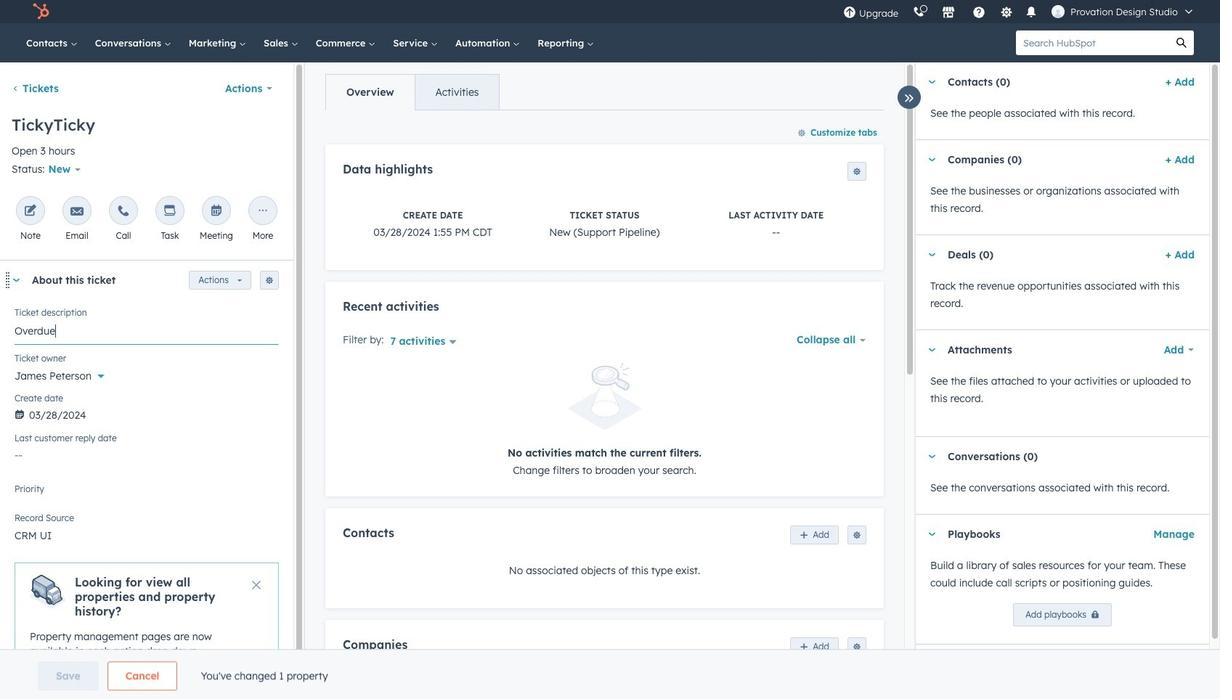 Task type: locate. For each thing, give the bounding box(es) containing it.
1 vertical spatial caret image
[[928, 533, 937, 537]]

call image
[[117, 205, 130, 219]]

1 horizontal spatial alert
[[343, 364, 867, 479]]

caret image
[[928, 80, 937, 84], [928, 158, 937, 162], [12, 279, 20, 283], [928, 348, 937, 352], [928, 455, 937, 459]]

note image
[[24, 205, 37, 219]]

menu
[[836, 0, 1203, 23]]

caret image
[[928, 253, 937, 257], [928, 533, 937, 537]]

MM/DD/YYYY text field
[[15, 402, 279, 425]]

alert
[[343, 364, 867, 479], [15, 563, 279, 672]]

0 horizontal spatial alert
[[15, 563, 279, 672]]

None text field
[[15, 316, 279, 345]]

manage card settings image
[[265, 277, 274, 286]]

0 vertical spatial caret image
[[928, 253, 937, 257]]

0 vertical spatial alert
[[343, 364, 867, 479]]

navigation
[[326, 74, 500, 110]]



Task type: vqa. For each thing, say whether or not it's contained in the screenshot.
Call image
yes



Task type: describe. For each thing, give the bounding box(es) containing it.
task image
[[163, 205, 177, 219]]

meeting image
[[210, 205, 223, 219]]

-- text field
[[15, 442, 279, 465]]

close image
[[252, 582, 261, 590]]

email image
[[70, 205, 84, 219]]

1 vertical spatial alert
[[15, 563, 279, 672]]

more image
[[256, 205, 270, 219]]

james peterson image
[[1052, 5, 1065, 18]]

marketplaces image
[[942, 7, 956, 20]]

1 caret image from the top
[[928, 253, 937, 257]]

2 caret image from the top
[[928, 533, 937, 537]]

Search HubSpot search field
[[1017, 31, 1170, 55]]



